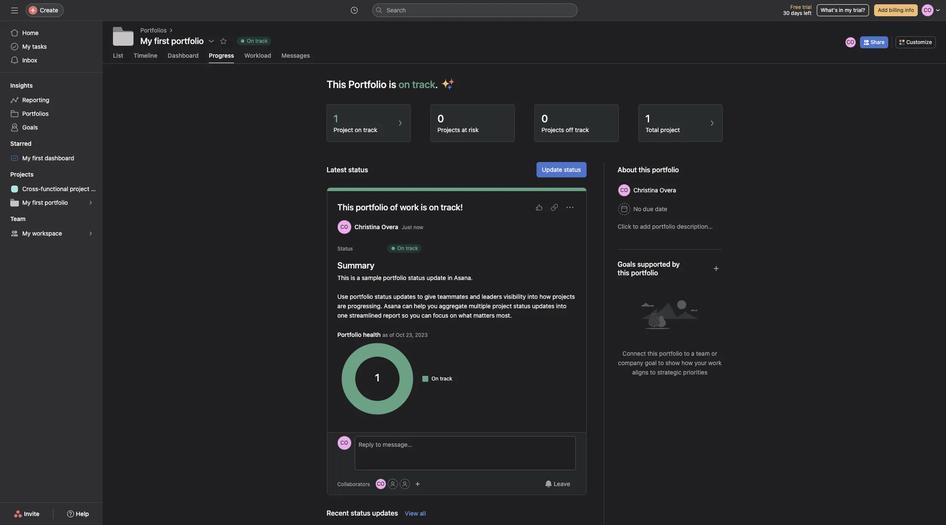 Task type: locate. For each thing, give the bounding box(es) containing it.
1 horizontal spatial portfolios
[[140, 27, 167, 34]]

track!
[[441, 203, 463, 212]]

2 vertical spatial on
[[432, 376, 439, 382]]

co button up collaborators
[[338, 437, 351, 450]]

my up timeline
[[140, 36, 152, 46]]

this down summary
[[338, 274, 349, 282]]

of for work
[[390, 203, 398, 212]]

status
[[338, 246, 353, 252]]

projects left at
[[438, 126, 460, 134]]

overa left just
[[382, 224, 399, 231]]

0 horizontal spatial updates
[[394, 293, 416, 301]]

first inside starred element
[[32, 155, 43, 162]]

1 vertical spatial first
[[32, 199, 43, 206]]

goals up the starred
[[22, 124, 38, 131]]

supported
[[638, 261, 671, 268]]

0 horizontal spatial goals
[[22, 124, 38, 131]]

due
[[643, 206, 654, 213]]

in inside what's in my trial? button
[[840, 7, 844, 13]]

0 vertical spatial is
[[389, 78, 397, 90]]

latest status
[[327, 166, 368, 174]]

of up the christina overa just now
[[390, 203, 398, 212]]

help
[[76, 511, 89, 518]]

1 vertical spatial this
[[338, 203, 354, 212]]

copy link image
[[551, 204, 558, 211]]

1 inside 1 project on track
[[334, 113, 339, 125]]

goals inside goals link
[[22, 124, 38, 131]]

1 horizontal spatial overa
[[660, 187, 677, 194]]

team
[[10, 215, 26, 223]]

1 vertical spatial how
[[682, 360, 693, 367]]

status
[[564, 166, 581, 173], [408, 274, 425, 282], [375, 293, 392, 301], [514, 303, 531, 310]]

projects up cross-
[[10, 171, 34, 178]]

1 total project
[[646, 113, 680, 134]]

to
[[418, 293, 423, 301], [685, 350, 690, 358], [659, 360, 664, 367], [651, 369, 656, 376]]

you right "so"
[[410, 312, 420, 319]]

my for my first portfolio
[[22, 199, 31, 206]]

project
[[334, 126, 353, 134]]

0 vertical spatial christina
[[634, 187, 659, 194]]

help
[[414, 303, 426, 310]]

portfolio right sample
[[383, 274, 407, 282]]

no
[[634, 206, 642, 213]]

projects inside 0 projects off track
[[542, 126, 564, 134]]

0 vertical spatial first
[[32, 155, 43, 162]]

1 horizontal spatial is
[[389, 78, 397, 90]]

christina up due
[[634, 187, 659, 194]]

0 horizontal spatial overa
[[382, 224, 399, 231]]

portfolio health
[[338, 331, 381, 339]]

on left .
[[399, 78, 410, 90]]

this left the portfolio
[[327, 78, 346, 90]]

0 inside 0 projects at risk
[[438, 113, 444, 125]]

project up most.
[[493, 303, 512, 310]]

this down 'latest status'
[[338, 203, 354, 212]]

on
[[399, 78, 410, 90], [355, 126, 362, 134], [429, 203, 439, 212], [450, 312, 457, 319]]

first portfolio
[[154, 36, 204, 46]]

inbox link
[[5, 54, 98, 67]]

project inside 1 total project
[[661, 126, 680, 134]]

what's in my trial? button
[[817, 4, 870, 16]]

off
[[566, 126, 574, 134]]

hide sidebar image
[[11, 7, 18, 14]]

1 up total at top right
[[646, 113, 651, 125]]

portfolios inside 'insights' 'element'
[[22, 110, 49, 117]]

0 horizontal spatial project
[[70, 185, 89, 193]]

1 vertical spatial on track
[[398, 245, 418, 252]]

status down visibility
[[514, 303, 531, 310]]

updates down projects
[[532, 303, 555, 310]]

project left plan
[[70, 185, 89, 193]]

2 horizontal spatial is
[[421, 203, 427, 212]]

workload link
[[245, 52, 271, 63]]

cross-
[[22, 185, 41, 193]]

projects
[[553, 293, 575, 301]]

my down cross-
[[22, 199, 31, 206]]

so
[[402, 312, 409, 319]]

on left track!
[[429, 203, 439, 212]]

first for dashboard
[[32, 155, 43, 162]]

a down summary
[[357, 274, 360, 282]]

team button
[[0, 215, 26, 224]]

0 vertical spatial this
[[327, 78, 346, 90]]

0 horizontal spatial is
[[351, 274, 355, 282]]

2 vertical spatial project
[[493, 303, 512, 310]]

projects button
[[0, 170, 34, 179]]

0 horizontal spatial christina
[[355, 224, 380, 231]]

track inside 1 project on track
[[364, 126, 378, 134]]

global element
[[0, 21, 103, 72]]

how inside use portfolio status updates to give teammates and leaders visibility into how projects are progressing. asana can help you aggregate multiple project status updates into one streamlined report so you can focus on what matters most.
[[540, 293, 551, 301]]

work up just
[[400, 203, 419, 212]]

of right as
[[390, 332, 395, 339]]

0
[[438, 113, 444, 125], [542, 113, 548, 125]]

2 vertical spatial this
[[338, 274, 349, 282]]

1 vertical spatial project
[[70, 185, 89, 193]]

1 horizontal spatial christina
[[634, 187, 659, 194]]

my down the starred
[[22, 155, 31, 162]]

christina for christina overa
[[634, 187, 659, 194]]

on down 'aggregate'
[[450, 312, 457, 319]]

my first dashboard link
[[5, 152, 98, 165]]

1 up project
[[334, 113, 339, 125]]

search list box
[[372, 3, 578, 17]]

visibility
[[504, 293, 526, 301]]

what's
[[821, 7, 838, 13]]

share
[[871, 39, 885, 45]]

1 horizontal spatial updates
[[532, 303, 555, 310]]

1 horizontal spatial 1
[[646, 113, 651, 125]]

first left dashboard
[[32, 155, 43, 162]]

co right collaborators
[[377, 481, 385, 488]]

insights
[[10, 82, 33, 89]]

add or remove collaborators image
[[415, 482, 420, 487]]

0 vertical spatial a
[[357, 274, 360, 282]]

2 horizontal spatial on
[[432, 376, 439, 382]]

this portfolio inside 'goals supported by this portfolio'
[[618, 269, 659, 277]]

on inside use portfolio status updates to give teammates and leaders visibility into how projects are progressing. asana can help you aggregate multiple project status updates into one streamlined report so you can focus on what matters most.
[[450, 312, 457, 319]]

0 vertical spatial you
[[428, 303, 438, 310]]

1 horizontal spatial a
[[692, 350, 695, 358]]

0 vertical spatial in
[[840, 7, 844, 13]]

co button right collaborators
[[376, 480, 386, 490]]

1 1 from the left
[[334, 113, 339, 125]]

goals
[[22, 124, 38, 131], [618, 261, 636, 268]]

portfolios link up my first portfolio
[[140, 26, 167, 35]]

1 first from the top
[[32, 155, 43, 162]]

project inside 'element'
[[70, 185, 89, 193]]

on track
[[247, 38, 268, 44], [398, 245, 418, 252], [432, 376, 453, 382]]

my inside teams element
[[22, 230, 31, 237]]

to down goal
[[651, 369, 656, 376]]

2 first from the top
[[32, 199, 43, 206]]

in left 'my'
[[840, 7, 844, 13]]

co up status
[[341, 224, 348, 230]]

my inside global "element"
[[22, 43, 31, 50]]

0 inside 0 projects off track
[[542, 113, 548, 125]]

my tasks
[[22, 43, 47, 50]]

2 horizontal spatial project
[[661, 126, 680, 134]]

of for oct
[[390, 332, 395, 339]]

christina inside christina overa dropdown button
[[634, 187, 659, 194]]

how left projects
[[540, 293, 551, 301]]

this portfolio down supported
[[618, 269, 659, 277]]

portfolio up show
[[660, 350, 683, 358]]

2 vertical spatial is
[[351, 274, 355, 282]]

portfolio health as of oct 23, 2023
[[338, 331, 428, 339]]

1 vertical spatial can
[[422, 312, 432, 319]]

1 horizontal spatial how
[[682, 360, 693, 367]]

1 horizontal spatial on track
[[398, 245, 418, 252]]

1 vertical spatial this portfolio
[[618, 269, 659, 277]]

you down give
[[428, 303, 438, 310]]

cross-functional project plan link
[[5, 182, 103, 196]]

free trial 30 days left
[[784, 4, 812, 16]]

see details, my workspace image
[[88, 231, 93, 236]]

update
[[427, 274, 446, 282]]

0 vertical spatial project
[[661, 126, 680, 134]]

customize
[[907, 39, 933, 45]]

christina down this portfolio of work is on track!
[[355, 224, 380, 231]]

can up "so"
[[403, 303, 413, 310]]

1 vertical spatial co button
[[376, 480, 386, 490]]

0 vertical spatial into
[[528, 293, 538, 301]]

can down the help
[[422, 312, 432, 319]]

status right 'update'
[[564, 166, 581, 173]]

goals left supported
[[618, 261, 636, 268]]

christina overa
[[634, 187, 677, 194]]

trial
[[803, 4, 812, 10]]

invite
[[24, 511, 39, 518]]

goals for goals supported by this portfolio
[[618, 261, 636, 268]]

2 vertical spatial on track
[[432, 376, 453, 382]]

portfolios up my first portfolio
[[140, 27, 167, 34]]

1 vertical spatial goals
[[618, 261, 636, 268]]

1 vertical spatial portfolios
[[22, 110, 49, 117]]

my first portfolio
[[22, 199, 68, 206]]

track inside popup button
[[256, 38, 268, 44]]

0 vertical spatial goals
[[22, 124, 38, 131]]

my left tasks
[[22, 43, 31, 50]]

see details, my first portfolio image
[[88, 200, 93, 206]]

1 horizontal spatial into
[[556, 303, 567, 310]]

goals inside 'goals supported by this portfolio'
[[618, 261, 636, 268]]

first down cross-
[[32, 199, 43, 206]]

0 horizontal spatial 0
[[438, 113, 444, 125]]

projects inside 0 projects at risk
[[438, 126, 460, 134]]

to up the help
[[418, 293, 423, 301]]

track
[[256, 38, 268, 44], [413, 78, 436, 90], [364, 126, 378, 134], [575, 126, 589, 134], [406, 245, 418, 252], [440, 376, 453, 382]]

1 0 from the left
[[438, 113, 444, 125]]

on right project
[[355, 126, 362, 134]]

0 vertical spatial portfolios link
[[140, 26, 167, 35]]

0 horizontal spatial portfolios
[[22, 110, 49, 117]]

co button
[[338, 437, 351, 450], [376, 480, 386, 490]]

project right total at top right
[[661, 126, 680, 134]]

all
[[420, 510, 426, 518]]

portfolios
[[140, 27, 167, 34], [22, 110, 49, 117]]

0 horizontal spatial on
[[247, 38, 254, 44]]

0 horizontal spatial co button
[[338, 437, 351, 450]]

overa inside dropdown button
[[660, 187, 677, 194]]

0 horizontal spatial on track
[[247, 38, 268, 44]]

summary
[[338, 261, 375, 271]]

my inside projects 'element'
[[22, 199, 31, 206]]

dashboard
[[45, 155, 74, 162]]

use portfolio status updates to give teammates and leaders visibility into how projects are progressing. asana can help you aggregate multiple project status updates into one streamlined report so you can focus on what matters most.
[[338, 293, 577, 319]]

left
[[804, 10, 812, 16]]

1 horizontal spatial you
[[428, 303, 438, 310]]

1 vertical spatial you
[[410, 312, 420, 319]]

to left team
[[685, 350, 690, 358]]

is down summary
[[351, 274, 355, 282]]

is up now
[[421, 203, 427, 212]]

portfolio up progressing.
[[350, 293, 373, 301]]

asana
[[384, 303, 401, 310]]

status up asana
[[375, 293, 392, 301]]

workload
[[245, 52, 271, 59]]

first inside projects 'element'
[[32, 199, 43, 206]]

more actions image
[[567, 204, 574, 211]]

1 vertical spatial christina
[[355, 224, 380, 231]]

0 vertical spatial overa
[[660, 187, 677, 194]]

add to starred image
[[220, 38, 227, 45]]

1 vertical spatial in
[[448, 274, 453, 282]]

this portfolio up christina overa
[[639, 166, 679, 174]]

on track button
[[233, 35, 275, 47]]

in
[[840, 7, 844, 13], [448, 274, 453, 282]]

0 vertical spatial co button
[[338, 437, 351, 450]]

1 horizontal spatial project
[[493, 303, 512, 310]]

1 vertical spatial into
[[556, 303, 567, 310]]

0 likes. click to like this task image
[[536, 204, 543, 211]]

1 vertical spatial work
[[709, 360, 722, 367]]

your
[[695, 360, 707, 367]]

is right the portfolio
[[389, 78, 397, 90]]

0 horizontal spatial 1
[[334, 113, 339, 125]]

portfolio
[[349, 78, 387, 90]]

on
[[247, 38, 254, 44], [398, 245, 405, 252], [432, 376, 439, 382]]

1 horizontal spatial projects
[[438, 126, 460, 134]]

add
[[879, 7, 888, 13]]

0 horizontal spatial how
[[540, 293, 551, 301]]

0 horizontal spatial portfolios link
[[5, 107, 98, 121]]

a left team
[[692, 350, 695, 358]]

0 vertical spatial on
[[247, 38, 254, 44]]

portfolios link down 'reporting'
[[5, 107, 98, 121]]

portfolio inside "connect this portfolio to a team or company goal to show how your work aligns to strategic priorities"
[[660, 350, 683, 358]]

2 0 from the left
[[542, 113, 548, 125]]

portfolio inside use portfolio status updates to give teammates and leaders visibility into how projects are progressing. asana can help you aggregate multiple project status updates into one streamlined report so you can focus on what matters most.
[[350, 293, 373, 301]]

add billing info
[[879, 7, 915, 13]]

work down 'or'
[[709, 360, 722, 367]]

project for 1
[[661, 126, 680, 134]]

connect this portfolio to a team or company goal to show how your work aligns to strategic priorities
[[618, 350, 722, 376]]

1 vertical spatial a
[[692, 350, 695, 358]]

my for my first portfolio
[[140, 36, 152, 46]]

portfolio down cross-functional project plan link in the top left of the page
[[45, 199, 68, 206]]

1 horizontal spatial in
[[840, 7, 844, 13]]

0 vertical spatial can
[[403, 303, 413, 310]]

no due date button
[[615, 202, 672, 217]]

add billing info button
[[875, 4, 918, 16]]

0 vertical spatial of
[[390, 203, 398, 212]]

leave button
[[540, 477, 576, 492]]

2 horizontal spatial projects
[[542, 126, 564, 134]]

projects left off
[[542, 126, 564, 134]]

my down team
[[22, 230, 31, 237]]

report
[[383, 312, 400, 319]]

1 inside 1 total project
[[646, 113, 651, 125]]

customize button
[[896, 36, 936, 48]]

1 vertical spatial updates
[[532, 303, 555, 310]]

how inside "connect this portfolio to a team or company goal to show how your work aligns to strategic priorities"
[[682, 360, 693, 367]]

progressing.
[[348, 303, 383, 310]]

how up priorities
[[682, 360, 693, 367]]

history image
[[351, 7, 358, 14]]

christina overa button
[[615, 183, 691, 198]]

23,
[[406, 332, 414, 339]]

my inside starred element
[[22, 155, 31, 162]]

portfolio up christina overa link
[[356, 203, 388, 212]]

1 horizontal spatial goals
[[618, 261, 636, 268]]

multiple
[[469, 303, 491, 310]]

0 vertical spatial this portfolio
[[639, 166, 679, 174]]

into right visibility
[[528, 293, 538, 301]]

overa up 'date'
[[660, 187, 677, 194]]

0 horizontal spatial a
[[357, 274, 360, 282]]

into
[[528, 293, 538, 301], [556, 303, 567, 310]]

1 horizontal spatial work
[[709, 360, 722, 367]]

1 horizontal spatial 0
[[542, 113, 548, 125]]

goals supported by this portfolio
[[618, 261, 680, 277]]

co
[[847, 39, 855, 45], [341, 224, 348, 230], [341, 440, 348, 447], [377, 481, 385, 488]]

overa for christina overa
[[660, 187, 677, 194]]

1 vertical spatial overa
[[382, 224, 399, 231]]

in left asana.
[[448, 274, 453, 282]]

search button
[[372, 3, 578, 17]]

first for portfolio
[[32, 199, 43, 206]]

1 horizontal spatial on
[[398, 245, 405, 252]]

2 1 from the left
[[646, 113, 651, 125]]

1 horizontal spatial portfolios link
[[140, 26, 167, 35]]

0 vertical spatial how
[[540, 293, 551, 301]]

0 horizontal spatial projects
[[10, 171, 34, 178]]

into down projects
[[556, 303, 567, 310]]

1 vertical spatial portfolios link
[[5, 107, 98, 121]]

0 vertical spatial on track
[[247, 38, 268, 44]]

updates up asana
[[394, 293, 416, 301]]

1 vertical spatial of
[[390, 332, 395, 339]]

you
[[428, 303, 438, 310], [410, 312, 420, 319]]

of inside portfolio health as of oct 23, 2023
[[390, 332, 395, 339]]

0 horizontal spatial work
[[400, 203, 419, 212]]

can
[[403, 303, 413, 310], [422, 312, 432, 319]]

2 horizontal spatial on track
[[432, 376, 453, 382]]

how
[[540, 293, 551, 301], [682, 360, 693, 367]]

portfolios down 'reporting'
[[22, 110, 49, 117]]



Task type: vqa. For each thing, say whether or not it's contained in the screenshot.
the top Completed checkbox
no



Task type: describe. For each thing, give the bounding box(es) containing it.
no due date
[[634, 206, 668, 213]]

starred button
[[0, 140, 31, 148]]

dashboard
[[168, 52, 199, 59]]

status updates
[[351, 510, 398, 518]]

this portfolio of work is on track! link
[[338, 203, 463, 212]]

trial?
[[854, 7, 866, 13]]

this for this portfolio is on track .
[[327, 78, 346, 90]]

days
[[792, 10, 803, 16]]

my
[[845, 7, 852, 13]]

and
[[470, 293, 480, 301]]

1 project on track
[[334, 113, 378, 134]]

portfolio inside projects 'element'
[[45, 199, 68, 206]]

my first portfolio
[[140, 36, 204, 46]]

0 for 0 projects off track
[[542, 113, 548, 125]]

a inside "connect this portfolio to a team or company goal to show how your work aligns to strategic priorities"
[[692, 350, 695, 358]]

or
[[712, 350, 718, 358]]

collaborators
[[338, 482, 370, 488]]

goal
[[645, 360, 657, 367]]

christina overa just now
[[355, 224, 424, 231]]

reporting
[[22, 96, 49, 104]]

home
[[22, 29, 39, 36]]

show
[[666, 360, 680, 367]]

status inside button
[[564, 166, 581, 173]]

co up collaborators
[[341, 440, 348, 447]]

starred
[[10, 140, 31, 147]]

most.
[[497, 312, 512, 319]]

how for show
[[682, 360, 693, 367]]

asana.
[[454, 274, 473, 282]]

on inside on track popup button
[[247, 38, 254, 44]]

christina overa link
[[355, 224, 399, 231]]

0 vertical spatial portfolios
[[140, 27, 167, 34]]

my tasks link
[[5, 40, 98, 54]]

leave
[[554, 481, 571, 488]]

1 horizontal spatial can
[[422, 312, 432, 319]]

projects inside dropdown button
[[10, 171, 34, 178]]

2023
[[415, 332, 428, 339]]

0 horizontal spatial into
[[528, 293, 538, 301]]

aggregate
[[439, 303, 468, 310]]

team
[[697, 350, 710, 358]]

search
[[387, 6, 406, 14]]

at
[[462, 126, 467, 134]]

projects for 0 projects off track
[[542, 126, 564, 134]]

status left update
[[408, 274, 425, 282]]

free
[[791, 4, 802, 10]]

1 for 1 project on track
[[334, 113, 339, 125]]

what
[[459, 312, 472, 319]]

this for this is a sample portfolio status update in asana.
[[338, 274, 349, 282]]

by
[[673, 261, 680, 268]]

insights button
[[0, 81, 33, 90]]

list link
[[113, 52, 123, 63]]

reporting link
[[5, 93, 98, 107]]

are
[[338, 303, 346, 310]]

1 horizontal spatial co button
[[376, 480, 386, 490]]

0 for 0 projects at risk
[[438, 113, 444, 125]]

view all button
[[405, 510, 426, 518]]

my for my first dashboard
[[22, 155, 31, 162]]

projects element
[[0, 167, 103, 212]]

overa for christina overa just now
[[382, 224, 399, 231]]

my for my tasks
[[22, 43, 31, 50]]

goals for goals
[[22, 124, 38, 131]]

on inside 1 project on track
[[355, 126, 362, 134]]

0 horizontal spatial can
[[403, 303, 413, 310]]

teams element
[[0, 212, 103, 242]]

co left "share" button
[[847, 39, 855, 45]]

create
[[40, 6, 58, 14]]

0 horizontal spatial you
[[410, 312, 420, 319]]

this portfolio of work is on track!
[[338, 203, 463, 212]]

focus
[[433, 312, 449, 319]]

date
[[655, 206, 668, 213]]

strategic
[[658, 369, 682, 376]]

now
[[414, 224, 424, 231]]

this
[[648, 350, 658, 358]]

leaders
[[482, 293, 502, 301]]

messages
[[282, 52, 310, 59]]

timeline link
[[134, 52, 158, 63]]

project inside use portfolio status updates to give teammates and leaders visibility into how projects are progressing. asana can help you aggregate multiple project status updates into one streamlined report so you can focus on what matters most.
[[493, 303, 512, 310]]

0 vertical spatial updates
[[394, 293, 416, 301]]

to inside use portfolio status updates to give teammates and leaders visibility into how projects are progressing. asana can help you aggregate multiple project status updates into one streamlined report so you can focus on what matters most.
[[418, 293, 423, 301]]

show options image
[[208, 38, 215, 45]]

list
[[113, 52, 123, 59]]

projects for 0 projects at risk
[[438, 126, 460, 134]]

to right goal
[[659, 360, 664, 367]]

work inside "connect this portfolio to a team or company goal to show how your work aligns to strategic priorities"
[[709, 360, 722, 367]]

just
[[402, 224, 412, 231]]

home link
[[5, 26, 98, 40]]

this for this portfolio of work is on track!
[[338, 203, 354, 212]]

timeline
[[134, 52, 158, 59]]

30
[[784, 10, 790, 16]]

cross-functional project plan
[[22, 185, 103, 193]]

risk
[[469, 126, 479, 134]]

share button
[[861, 36, 889, 48]]

1 vertical spatial is
[[421, 203, 427, 212]]

goals link
[[5, 121, 98, 134]]

workspace
[[32, 230, 62, 237]]

my for my workspace
[[22, 230, 31, 237]]

progress
[[209, 52, 234, 59]]

project for cross-
[[70, 185, 89, 193]]

plan
[[91, 185, 103, 193]]

track inside 0 projects off track
[[575, 126, 589, 134]]

my first portfolio link
[[5, 196, 98, 210]]

.
[[436, 78, 438, 90]]

0 vertical spatial work
[[400, 203, 419, 212]]

matters
[[474, 312, 495, 319]]

recent status updates
[[327, 510, 398, 518]]

0 horizontal spatial in
[[448, 274, 453, 282]]

starred element
[[0, 136, 103, 167]]

christina for christina overa just now
[[355, 224, 380, 231]]

insights element
[[0, 78, 103, 136]]

add parent goal image
[[713, 265, 720, 272]]

this portfolio is on track .
[[327, 78, 438, 90]]

create button
[[26, 3, 64, 17]]

1 for 1 total project
[[646, 113, 651, 125]]

on track inside popup button
[[247, 38, 268, 44]]

how for into
[[540, 293, 551, 301]]

sample
[[362, 274, 382, 282]]

info
[[906, 7, 915, 13]]

this is a sample portfolio status update in asana.
[[338, 274, 473, 282]]

functional
[[41, 185, 68, 193]]

total
[[646, 126, 659, 134]]

1 vertical spatial on
[[398, 245, 405, 252]]



